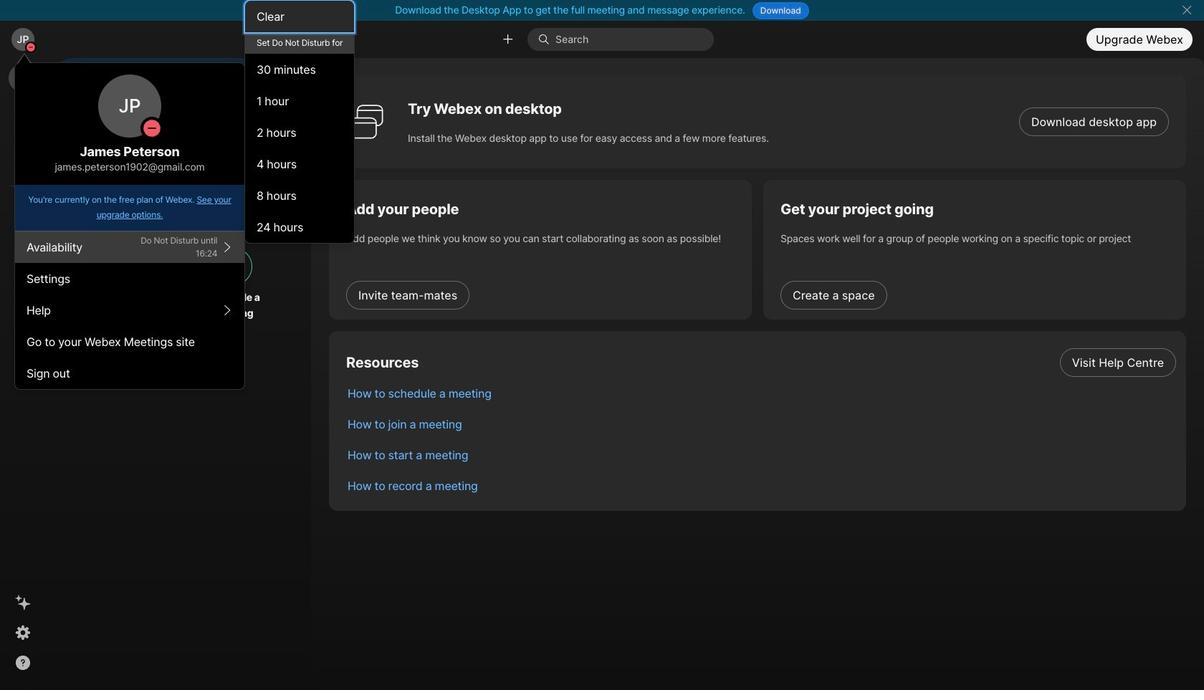 Task type: describe. For each thing, give the bounding box(es) containing it.
set do not disturb for 1 hour menu item
[[245, 85, 354, 117]]

availability menu
[[245, 1, 354, 243]]

set do not disturb for 4 hours menu item
[[245, 148, 354, 180]]

3 list item from the top
[[336, 409, 1187, 439]]

profile settings menu menu bar
[[15, 0, 355, 389]]

4 list item from the top
[[336, 439, 1187, 470]]

1 list item from the top
[[336, 347, 1187, 378]]

set status menu item
[[15, 232, 244, 263]]

webex tab list
[[9, 64, 37, 218]]

set do not disturb for 8 hours menu item
[[245, 180, 354, 211]]



Task type: vqa. For each thing, say whether or not it's contained in the screenshot.
Appearance "TAB"
no



Task type: locate. For each thing, give the bounding box(es) containing it.
sign out menu item
[[15, 358, 244, 389]]

2 list item from the top
[[336, 378, 1187, 409]]

menu item
[[245, 32, 354, 54]]

navigation
[[0, 58, 46, 690]]

cancel_16 image
[[1182, 4, 1193, 16]]

go to your webex meetings site menu item
[[15, 326, 244, 358]]

5 list item from the top
[[336, 470, 1187, 501]]

clear menu item
[[245, 1, 354, 32]]

set do not disturb for 2 hours menu item
[[245, 117, 354, 148]]

set do not disturb for 30 minutes menu item
[[245, 54, 354, 85]]

arrow right_16 image
[[222, 242, 233, 253]]

settings menu item
[[15, 263, 244, 295]]

help menu item
[[15, 295, 244, 326]]

None text field
[[57, 207, 272, 227]]

list item
[[336, 347, 1187, 378], [336, 378, 1187, 409], [336, 409, 1187, 439], [336, 439, 1187, 470], [336, 470, 1187, 501]]

set do not disturb for 24 hours menu item
[[245, 211, 354, 243]]

arrow right_16 image
[[222, 305, 233, 316]]



